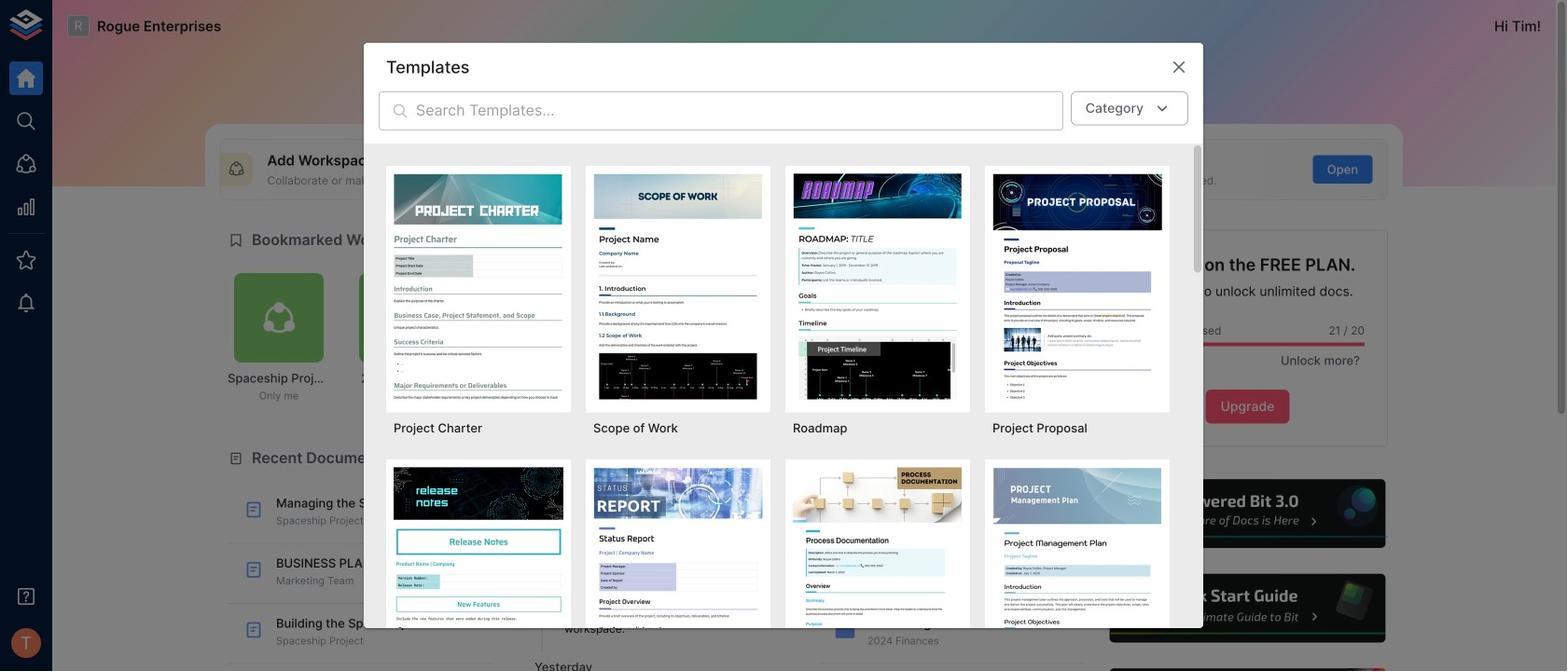 Task type: describe. For each thing, give the bounding box(es) containing it.
project charter image
[[394, 174, 563, 400]]

Search Templates... text field
[[416, 91, 1063, 131]]

release notes image
[[394, 467, 563, 672]]

process documentation image
[[793, 467, 963, 672]]

roadmap image
[[793, 174, 963, 400]]

status report image
[[593, 467, 763, 672]]

scope of work image
[[593, 174, 763, 400]]

1 help image from the top
[[1107, 477, 1388, 551]]

2 help image from the top
[[1107, 572, 1388, 646]]



Task type: vqa. For each thing, say whether or not it's contained in the screenshot.
Search Templates... "Text Box"
yes



Task type: locate. For each thing, give the bounding box(es) containing it.
0 vertical spatial help image
[[1107, 477, 1388, 551]]

2 vertical spatial help image
[[1107, 666, 1388, 672]]

1 vertical spatial help image
[[1107, 572, 1388, 646]]

project management plan image
[[993, 467, 1162, 672]]

3 help image from the top
[[1107, 666, 1388, 672]]

help image
[[1107, 477, 1388, 551], [1107, 572, 1388, 646], [1107, 666, 1388, 672]]

dialog
[[364, 43, 1203, 672]]

project proposal image
[[993, 174, 1162, 400]]



